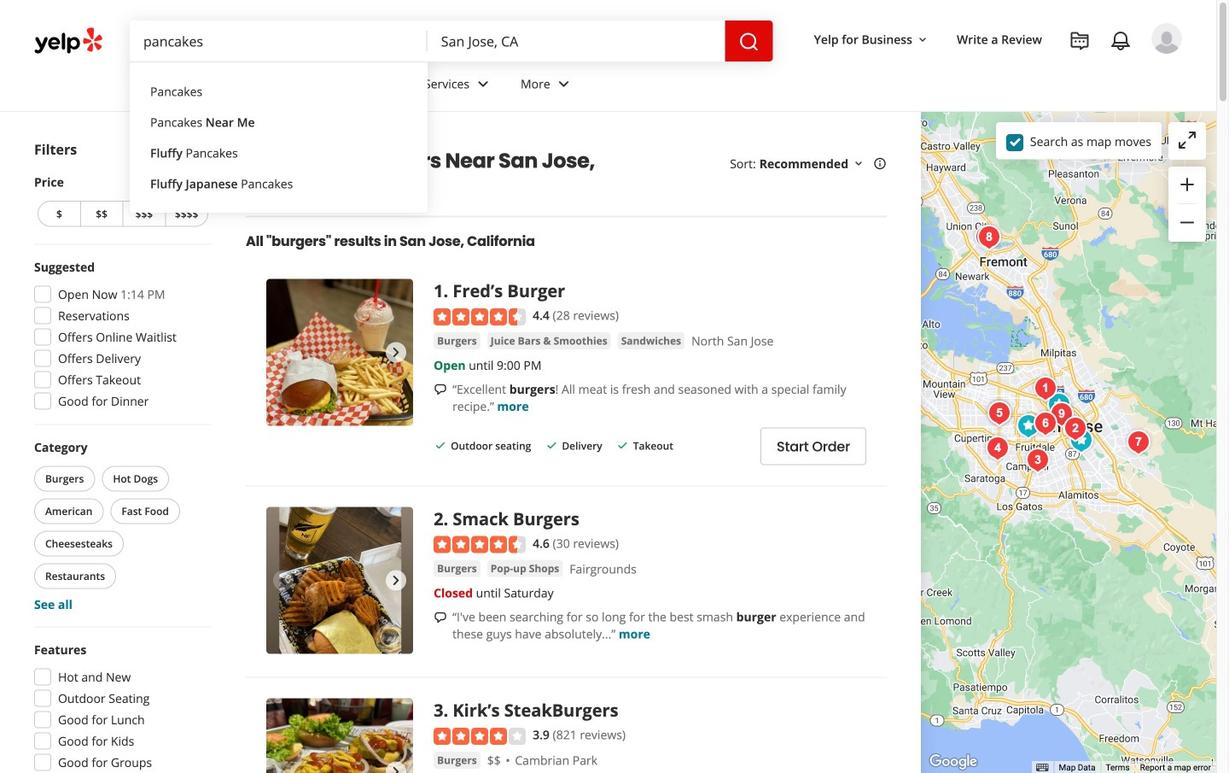 Task type: vqa. For each thing, say whether or not it's contained in the screenshot.
Smack Burgers icon
yes



Task type: locate. For each thing, give the bounding box(es) containing it.
address, neighborhood, city, state or zip text field
[[428, 20, 726, 61]]

previous image
[[273, 761, 294, 773]]

2 previous image from the top
[[273, 570, 294, 591]]

applebee's grill + bar image
[[1065, 424, 1099, 458]]

1 horizontal spatial 16 checkmark v2 image
[[616, 439, 630, 452]]

next image
[[386, 570, 407, 591], [386, 761, 407, 773]]

  text field
[[130, 20, 428, 61]]

16 checkmark v2 image
[[545, 439, 559, 452], [616, 439, 630, 452]]

1 16 speech v2 image from the top
[[434, 383, 448, 396]]

the counter santana row image
[[1012, 409, 1046, 443]]

1 next image from the top
[[386, 570, 407, 591]]

group
[[1169, 167, 1207, 242], [34, 173, 212, 230], [29, 258, 212, 415], [31, 439, 212, 613], [29, 641, 212, 773]]

previous image
[[273, 342, 294, 363], [273, 570, 294, 591]]

zoom in image
[[1178, 174, 1198, 195]]

2 vertical spatial slideshow element
[[266, 698, 413, 773]]

0 vertical spatial 16 speech v2 image
[[434, 383, 448, 396]]

0 vertical spatial next image
[[386, 570, 407, 591]]

projects image
[[1070, 31, 1091, 51]]

0 horizontal spatial 24 chevron down v2 image
[[473, 74, 494, 94]]

user actions element
[[801, 21, 1207, 126]]

16 speech v2 image
[[434, 383, 448, 396], [434, 611, 448, 624]]

0 vertical spatial previous image
[[273, 342, 294, 363]]

2 slideshow element from the top
[[266, 507, 413, 654]]

16 speech v2 image for 4.6 star rating image
[[434, 611, 448, 624]]

kirk's steakburgers image
[[1022, 443, 1056, 477]]

16 chevron down v2 image
[[916, 33, 930, 47]]

previous image for 4.6 star rating image slideshow element
[[273, 570, 294, 591]]

None field
[[130, 20, 428, 61], [428, 20, 726, 61], [130, 20, 428, 61]]

2 16 checkmark v2 image from the left
[[616, 439, 630, 452]]

business categories element
[[130, 61, 1183, 111]]

the stand - american classics redefined image
[[983, 396, 1017, 430], [983, 396, 1017, 430]]

the funny farm image
[[1122, 425, 1157, 460]]

24 chevron down v2 image
[[473, 74, 494, 94], [554, 74, 575, 94]]

slideshow element
[[266, 279, 413, 426], [266, 507, 413, 654], [266, 698, 413, 773]]

1 vertical spatial slideshow element
[[266, 507, 413, 654]]

0 vertical spatial slideshow element
[[266, 279, 413, 426]]

None search field
[[130, 20, 774, 61]]

previous image for slideshow element associated with 4.4 star rating image
[[273, 342, 294, 363]]

1 vertical spatial next image
[[386, 761, 407, 773]]

2 next image from the top
[[386, 761, 407, 773]]

3.9 star rating image
[[434, 728, 526, 745]]

16 speech v2 image for 4.4 star rating image
[[434, 383, 448, 396]]

1 previous image from the top
[[273, 342, 294, 363]]

2 16 speech v2 image from the top
[[434, 611, 448, 624]]

slideshow element for 4.6 star rating image
[[266, 507, 413, 654]]

0 horizontal spatial 16 checkmark v2 image
[[545, 439, 559, 452]]

1 vertical spatial previous image
[[273, 570, 294, 591]]

16 speech v2 image down 4.6 star rating image
[[434, 611, 448, 624]]

1 vertical spatial 16 speech v2 image
[[434, 611, 448, 624]]

2 24 chevron down v2 image from the left
[[554, 74, 575, 94]]

1 slideshow element from the top
[[266, 279, 413, 426]]

16 chevron down v2 image
[[852, 157, 866, 171]]

16 speech v2 image up 16 checkmark v2 icon
[[434, 383, 448, 396]]

4.4 star rating image
[[434, 308, 526, 325]]

1 horizontal spatial 24 chevron down v2 image
[[554, 74, 575, 94]]

zoom out image
[[1178, 212, 1198, 233]]



Task type: describe. For each thing, give the bounding box(es) containing it.
search image
[[739, 32, 760, 52]]

16 checkmark v2 image
[[434, 439, 448, 452]]

google image
[[926, 751, 982, 773]]

billy roys burger image
[[973, 220, 1007, 255]]

keyboard shortcuts image
[[1037, 764, 1049, 771]]

fred's burger image
[[1029, 372, 1063, 406]]

smack burgers image
[[1059, 412, 1093, 446]]

next image
[[386, 342, 407, 363]]

sliders burgers image
[[1029, 407, 1063, 441]]

expand map image
[[1178, 130, 1198, 150]]

1 16 checkmark v2 image from the left
[[545, 439, 559, 452]]

the burger shop image
[[970, 220, 1004, 255]]

4.6 star rating image
[[434, 536, 526, 553]]

1 24 chevron down v2 image from the left
[[473, 74, 494, 94]]

16 info v2 image
[[874, 157, 888, 171]]

things to do, nail salons, plumbers text field
[[130, 20, 428, 61]]

hella good burger image
[[1045, 397, 1080, 431]]

notifications image
[[1111, 31, 1132, 51]]

slideshow element for 4.4 star rating image
[[266, 279, 413, 426]]

none field "address, neighborhood, city, state or zip"
[[428, 20, 726, 61]]

terry t. image
[[1152, 23, 1183, 54]]

next image for 3.9 star rating "image"
[[386, 761, 407, 773]]

3 slideshow element from the top
[[266, 698, 413, 773]]

map region
[[783, 0, 1221, 773]]

super duper burgers image
[[981, 431, 1016, 466]]

next image for 16 speech v2 image for 4.6 star rating image
[[386, 570, 407, 591]]

ihop image
[[1043, 388, 1077, 422]]



